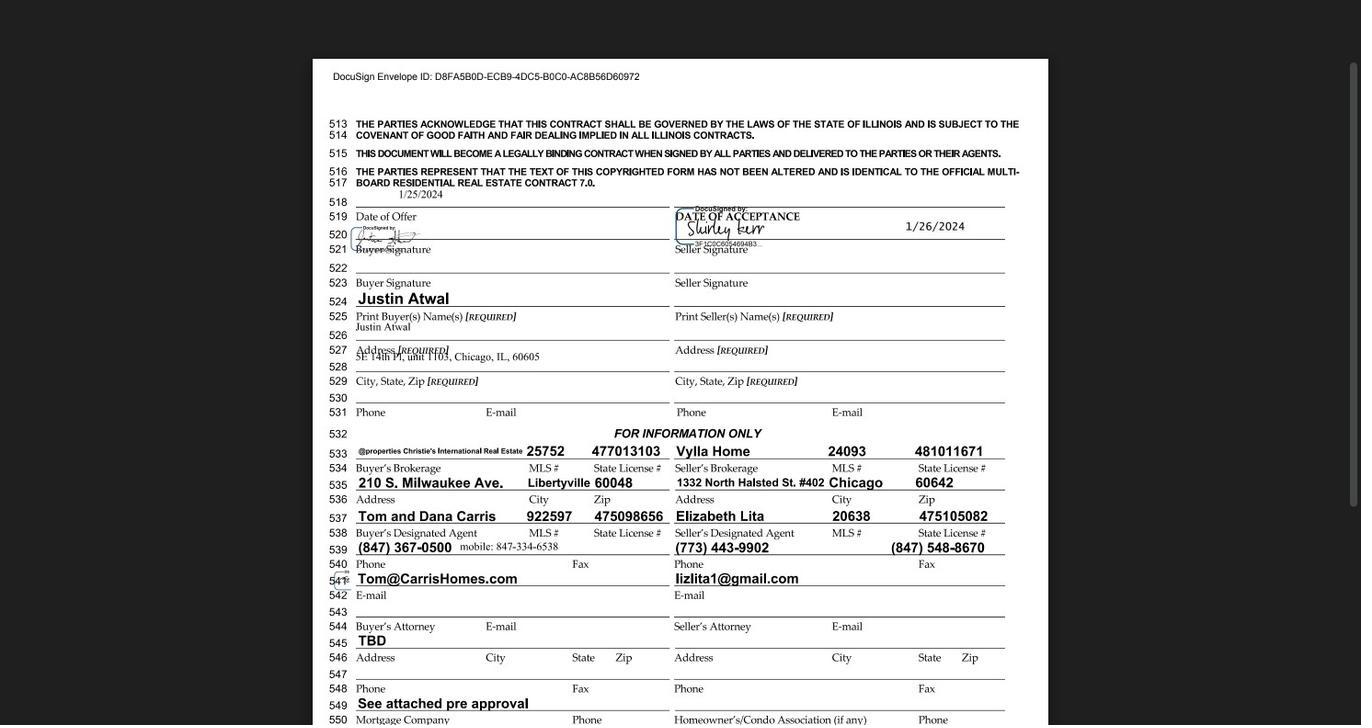 Task type: vqa. For each thing, say whether or not it's contained in the screenshot.
application
yes



Task type: describe. For each thing, give the bounding box(es) containing it.
zoom in image
[[775, 684, 797, 706]]

page 1 of 1 element
[[555, 674, 692, 715]]

zoom out image
[[701, 684, 723, 706]]

showing viewer. element
[[0, 0, 1362, 726]]



Task type: locate. For each thing, give the bounding box(es) containing it.
pdf icon image
[[21, 21, 38, 38]]

fit to width image
[[738, 684, 760, 706]]

application
[[0, 0, 1362, 726]]

quick sharing actions image
[[1260, 29, 1268, 33]]

document inside showing viewer. element
[[313, 59, 1049, 726]]

document
[[313, 59, 1049, 726]]



